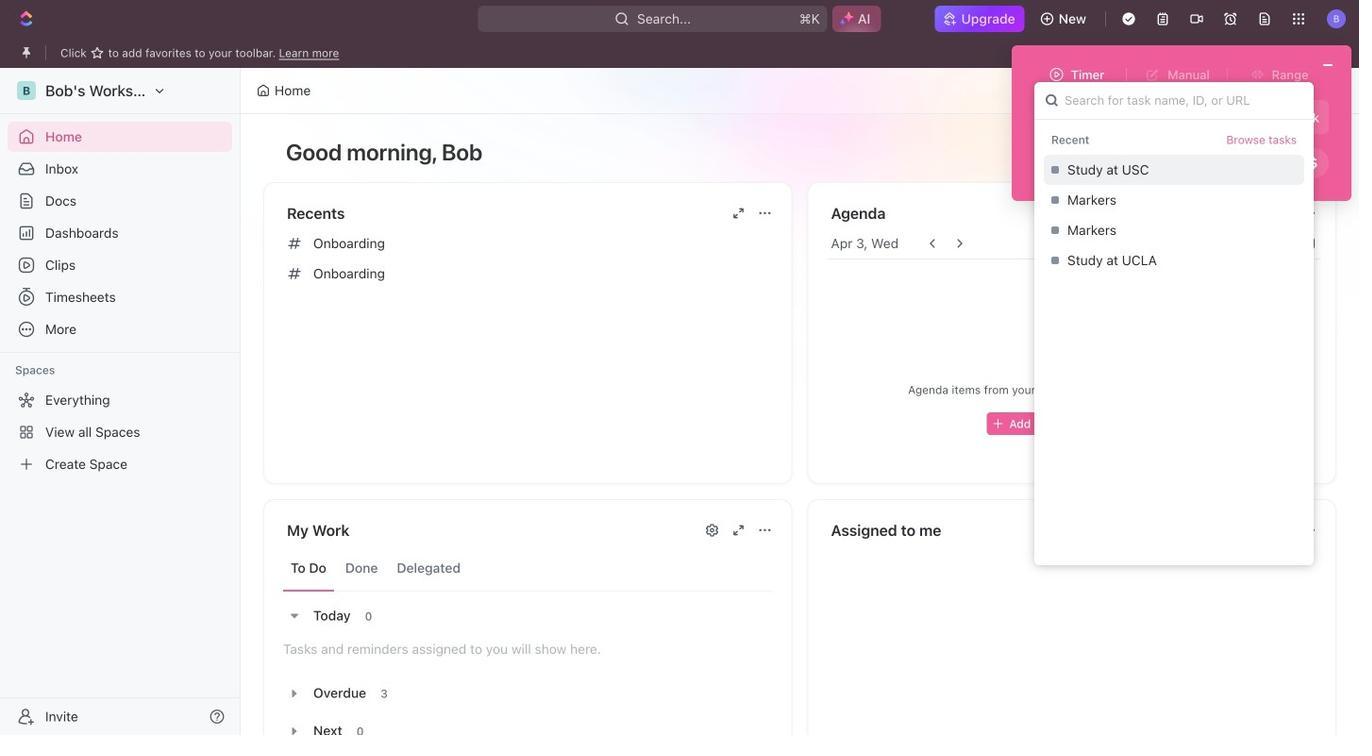 Task type: describe. For each thing, give the bounding box(es) containing it.
Search for task name, ID, or URL text field
[[1035, 82, 1315, 119]]



Task type: vqa. For each thing, say whether or not it's contained in the screenshot.
user group "image" to the bottom
no



Task type: locate. For each thing, give the bounding box(es) containing it.
tree inside sidebar navigation
[[8, 385, 232, 480]]

tree
[[8, 385, 232, 480]]

tab list
[[283, 546, 773, 592]]

sidebar navigation
[[0, 68, 241, 736]]



